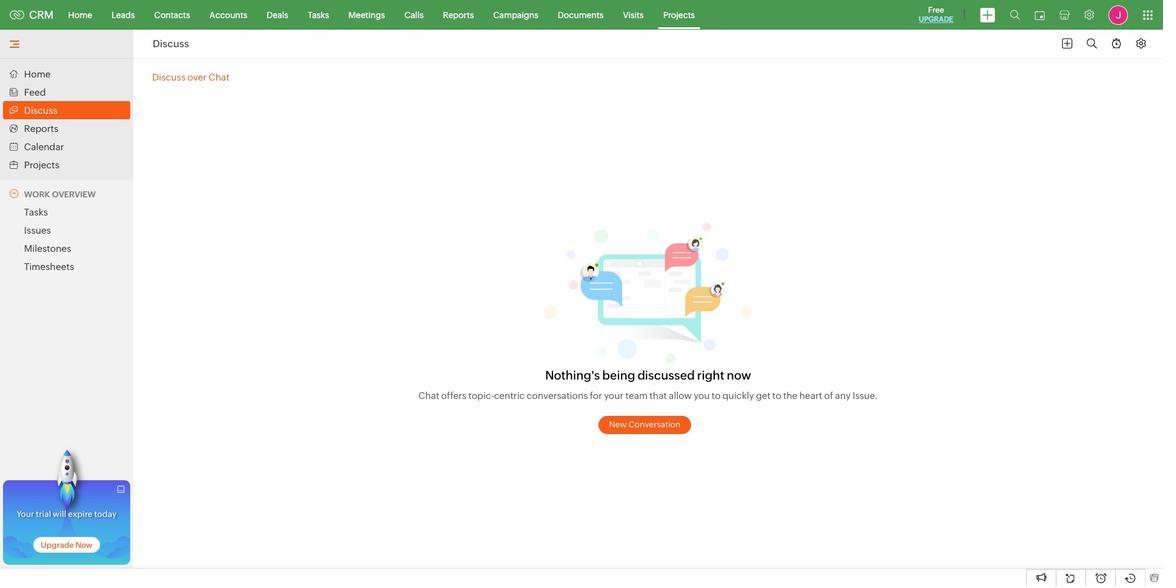 Task type: vqa. For each thing, say whether or not it's contained in the screenshot.
Name
no



Task type: describe. For each thing, give the bounding box(es) containing it.
reports
[[443, 10, 474, 20]]

free upgrade
[[919, 5, 954, 24]]

calendar image
[[1035, 10, 1045, 20]]

leads
[[112, 10, 135, 20]]

home link
[[59, 0, 102, 29]]

calls
[[405, 10, 424, 20]]

campaigns
[[493, 10, 539, 20]]

meetings link
[[339, 0, 395, 29]]

crm link
[[10, 8, 54, 21]]

visits link
[[614, 0, 654, 29]]

projects link
[[654, 0, 705, 29]]

deals
[[267, 10, 288, 20]]

profile image
[[1109, 5, 1128, 25]]

reports link
[[433, 0, 484, 29]]

home
[[68, 10, 92, 20]]



Task type: locate. For each thing, give the bounding box(es) containing it.
visits
[[623, 10, 644, 20]]

accounts
[[210, 10, 247, 20]]

create menu image
[[981, 8, 996, 22]]

search image
[[1010, 10, 1021, 20]]

tasks
[[308, 10, 329, 20]]

projects
[[663, 10, 695, 20]]

search element
[[1003, 0, 1028, 30]]

tasks link
[[298, 0, 339, 29]]

leads link
[[102, 0, 145, 29]]

crm
[[29, 8, 54, 21]]

calls link
[[395, 0, 433, 29]]

profile element
[[1102, 0, 1136, 29]]

deals link
[[257, 0, 298, 29]]

documents
[[558, 10, 604, 20]]

upgrade
[[919, 15, 954, 24]]

create menu element
[[973, 0, 1003, 29]]

campaigns link
[[484, 0, 548, 29]]

contacts
[[154, 10, 190, 20]]

accounts link
[[200, 0, 257, 29]]

meetings
[[349, 10, 385, 20]]

documents link
[[548, 0, 614, 29]]

contacts link
[[145, 0, 200, 29]]

free
[[929, 5, 945, 15]]



